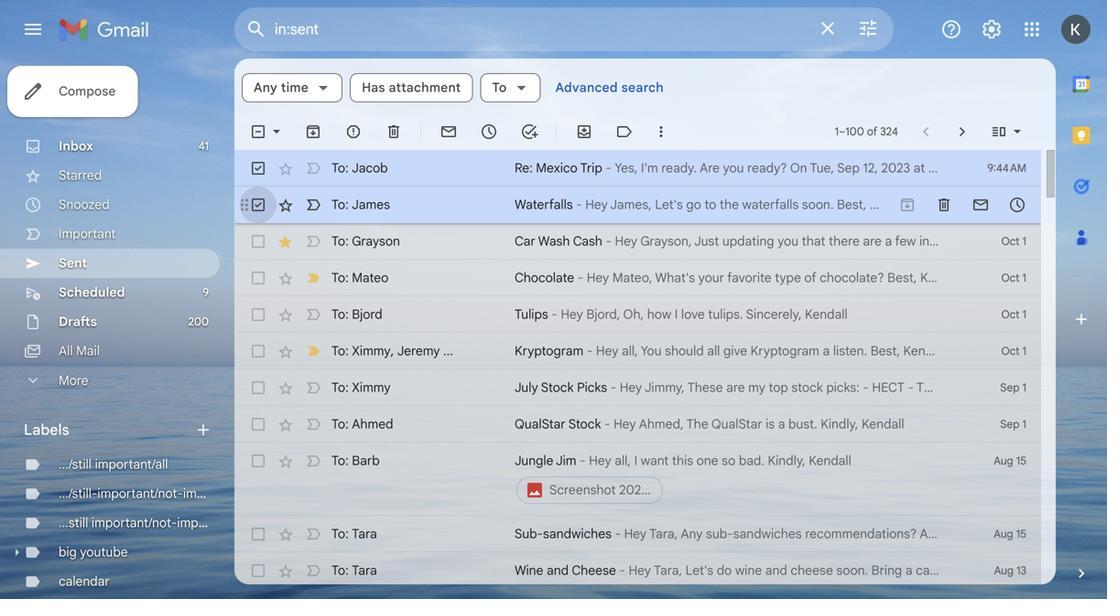 Task type: vqa. For each thing, say whether or not it's contained in the screenshot.
the should
yes



Task type: locate. For each thing, give the bounding box(es) containing it.
delete image
[[385, 123, 403, 141]]

1 vertical spatial important/not-
[[92, 516, 177, 532]]

aug down jock
[[994, 455, 1014, 468]]

1 horizontal spatial the
[[938, 527, 957, 543]]

15 for to: tara
[[1016, 528, 1027, 542]]

to: ximmy , jeremy ...
[[332, 343, 453, 360]]

tab list
[[1056, 59, 1107, 534]]

row up ahmed, at the bottom right of the page
[[234, 370, 1099, 407]]

1 vertical spatial let's
[[686, 563, 714, 579]]

1 horizontal spatial wash
[[1074, 234, 1105, 250]]

1 qualstar from the left
[[515, 417, 566, 433]]

0 vertical spatial best,
[[837, 197, 867, 213]]

0 horizontal spatial kindly,
[[768, 453, 806, 469]]

to: for tulips
[[332, 307, 349, 323]]

1 vertical spatial sep 1
[[1000, 418, 1027, 432]]

calendar
[[59, 574, 110, 590]]

important/not- down .../still-important/not-important
[[92, 516, 177, 532]]

1 vertical spatial any
[[681, 527, 703, 543]]

soon. up that
[[802, 197, 834, 213]]

1 horizontal spatial sandwiches
[[733, 527, 802, 543]]

sep
[[1000, 381, 1020, 395], [1000, 418, 1020, 432]]

.../still important/all
[[59, 457, 168, 473]]

1 vertical spatial important
[[177, 516, 234, 532]]

oct
[[1002, 235, 1020, 249], [1002, 272, 1020, 285], [1002, 308, 1020, 322], [1002, 345, 1020, 359]]

car right in
[[1050, 234, 1071, 250]]

to: barb
[[332, 453, 380, 469]]

1 vertical spatial ximmy
[[352, 380, 391, 396]]

to: for re:
[[332, 160, 349, 176]]

re: mexico trip -
[[515, 160, 615, 176]]

4 to: from the top
[[332, 270, 349, 286]]

wash left cash
[[538, 234, 570, 250]]

0 horizontal spatial soon.
[[802, 197, 834, 213]]

0 vertical spatial sep
[[1000, 381, 1020, 395]]

1 horizontal spatial are
[[863, 234, 882, 250]]

are right there
[[863, 234, 882, 250]]

5 row from the top
[[234, 297, 1041, 333]]

aug 15 for barb
[[994, 455, 1027, 468]]

1 horizontal spatial soon.
[[837, 563, 868, 579]]

0 horizontal spatial car
[[515, 234, 535, 250]]

hey
[[585, 197, 608, 213], [615, 234, 637, 250], [587, 270, 609, 286], [561, 307, 583, 323], [596, 343, 619, 360], [620, 380, 642, 396], [614, 417, 636, 433], [589, 453, 612, 469], [624, 527, 647, 543], [629, 563, 651, 579]]

hey left bjord,
[[561, 307, 583, 323]]

0 horizontal spatial sincerely,
[[746, 307, 802, 323]]

add to tasks image
[[520, 123, 539, 141]]

to: tara for wine
[[332, 563, 377, 579]]

1 ximmy from the top
[[352, 343, 391, 360]]

1 horizontal spatial kindly,
[[821, 417, 859, 433]]

aug right best,
[[994, 528, 1014, 542]]

that
[[802, 234, 826, 250]]

0 vertical spatial the
[[720, 197, 739, 213]]

row up the oh,
[[234, 260, 1041, 297]]

2 15 from the top
[[1016, 528, 1027, 542]]

...still important/not-important
[[59, 516, 234, 532]]

0 horizontal spatial all
[[59, 343, 73, 360]]

2 oct from the top
[[1002, 272, 1020, 285]]

1 to: tara from the top
[[332, 527, 377, 543]]

older image
[[953, 123, 972, 141]]

aug 13
[[994, 565, 1027, 578]]

to: bjord
[[332, 307, 383, 323]]

important/not- up ...still important/not-important
[[97, 486, 183, 502]]

5 to: from the top
[[332, 307, 349, 323]]

0 vertical spatial let's
[[655, 197, 683, 213]]

row down ahmed, at the bottom right of the page
[[234, 443, 1041, 517]]

1 wash from the left
[[538, 234, 570, 250]]

to: jacob
[[332, 160, 388, 176]]

1 row from the top
[[234, 150, 1041, 187]]

all, left the you
[[622, 343, 638, 360]]

1 vertical spatial tara
[[352, 563, 377, 579]]

1 vertical spatial soon.
[[837, 563, 868, 579]]

sincerely, right jock
[[997, 380, 1053, 396]]

hey down bjord,
[[596, 343, 619, 360]]

i
[[675, 307, 678, 323], [634, 453, 638, 469]]

kryptogram - hey all, you should all give kryptogram a listen. best, kendall
[[515, 343, 946, 360]]

car
[[515, 234, 535, 250], [1050, 234, 1071, 250]]

None search field
[[234, 7, 894, 51]]

soon.
[[802, 197, 834, 213], [837, 563, 868, 579]]

kryptogram down tulips
[[515, 343, 584, 360]]

0 horizontal spatial wash
[[538, 234, 570, 250]]

aug 15 down jock
[[994, 455, 1027, 468]]

stock right july
[[541, 380, 574, 396]]

soon. left bring
[[837, 563, 868, 579]]

qualstar up jungle
[[515, 417, 566, 433]]

to: for chocolate
[[332, 270, 349, 286]]

0 vertical spatial aug
[[994, 455, 1014, 468]]

- right the trip
[[606, 160, 612, 176]]

kryptogram up top
[[751, 343, 820, 360]]

1 for kryptogram - hey all, you should all give kryptogram a listen. best, kendall
[[1023, 345, 1027, 359]]

hey inside cell
[[589, 453, 612, 469]]

youtube
[[80, 545, 128, 561]]

sandwiches up cheese
[[543, 527, 612, 543]]

search
[[622, 80, 664, 96]]

cheese
[[791, 563, 833, 579]]

a
[[885, 234, 892, 250], [823, 343, 830, 360], [778, 417, 785, 433], [906, 563, 913, 579]]

sandwiches
[[543, 527, 612, 543], [733, 527, 802, 543]]

aug for hey tara, let's do wine and cheese soon. bring a cake, kendall
[[994, 565, 1014, 578]]

- right waterfalls
[[576, 197, 582, 213]]

hey left mateo,
[[587, 270, 609, 286]]

1 vertical spatial aug 15
[[994, 528, 1027, 542]]

let's left go
[[655, 197, 683, 213]]

11 to: from the top
[[332, 563, 349, 579]]

sincerely,
[[746, 307, 802, 323], [997, 380, 1053, 396]]

to:
[[332, 160, 349, 176], [332, 197, 349, 213], [332, 234, 349, 250], [332, 270, 349, 286], [332, 307, 349, 323], [332, 343, 349, 360], [332, 380, 349, 396], [332, 417, 349, 433], [332, 453, 349, 469], [332, 527, 349, 543], [332, 563, 349, 579]]

picks
[[577, 380, 607, 396]]

1 vertical spatial to: tara
[[332, 563, 377, 579]]

chocolate - hey mateo, what's your favorite type of chocolate? best, kendall
[[515, 270, 963, 286]]

kindly, right bad.
[[768, 453, 806, 469]]

let's
[[655, 197, 683, 213], [686, 563, 714, 579]]

0 vertical spatial ximmy
[[352, 343, 391, 360]]

investors
[[920, 234, 972, 250]]

0 vertical spatial to: tara
[[332, 527, 377, 543]]

10 to: from the top
[[332, 527, 349, 543]]

-
[[606, 160, 612, 176], [576, 197, 582, 213], [606, 234, 612, 250], [578, 270, 584, 286], [552, 307, 558, 323], [587, 343, 593, 360], [611, 380, 617, 396], [863, 380, 869, 396], [908, 380, 914, 396], [953, 380, 958, 396], [605, 417, 610, 433], [580, 453, 586, 469], [615, 527, 621, 543], [620, 563, 625, 579]]

2 1 from the top
[[1023, 272, 1027, 285]]

- left hect
[[863, 380, 869, 396]]

cell
[[515, 452, 950, 507]]

1 vertical spatial best,
[[888, 270, 917, 286]]

2 aug 15 from the top
[[994, 528, 1027, 542]]

1 horizontal spatial i
[[675, 307, 678, 323]]

i left the want
[[634, 453, 638, 469]]

compose button
[[7, 66, 138, 117]]

tara for sub-sandwiches - hey tara, any sub-sandwiches recommendations? all the best, kendall
[[352, 527, 377, 543]]

0 vertical spatial stock
[[541, 380, 574, 396]]

0 vertical spatial soon.
[[802, 197, 834, 213]]

all, left the want
[[615, 453, 631, 469]]

0 vertical spatial aug 15
[[994, 455, 1027, 468]]

jim
[[556, 453, 577, 469]]

oct 1 for kendall
[[1002, 272, 1027, 285]]

4 row from the top
[[234, 260, 1041, 297]]

0 vertical spatial any
[[254, 80, 278, 96]]

- down 'picks'
[[605, 417, 610, 433]]

4 oct 1 from the top
[[1002, 345, 1027, 359]]

1 vertical spatial kindly,
[[768, 453, 806, 469]]

gmail image
[[59, 11, 158, 48]]

1 for july stock picks - hey jimmy, these are my top stock picks: - hect - tech - jock sincerely, kendall
[[1023, 381, 1027, 395]]

2 vertical spatial aug
[[994, 565, 1014, 578]]

are left my
[[726, 380, 745, 396]]

best, for soon.
[[837, 197, 867, 213]]

1 aug 15 from the top
[[994, 455, 1027, 468]]

aug left 13
[[994, 565, 1014, 578]]

important/all
[[95, 457, 168, 473]]

grayson,
[[641, 234, 692, 250]]

car down waterfalls
[[515, 234, 535, 250]]

1 tara from the top
[[352, 527, 377, 543]]

4 oct from the top
[[1002, 345, 1020, 359]]

0 horizontal spatial any
[[254, 80, 278, 96]]

ximmy for to: ximmy , jeremy ...
[[352, 343, 391, 360]]

2 sep from the top
[[1000, 418, 1020, 432]]

sub-
[[706, 527, 733, 543]]

2 to: tara from the top
[[332, 563, 377, 579]]

2 oct 1 from the top
[[1002, 272, 1027, 285]]

archive image
[[304, 123, 322, 141]]

ximmy down bjord
[[352, 343, 391, 360]]

1 for chocolate - hey mateo, what's your favorite type of chocolate? best, kendall
[[1023, 272, 1027, 285]]

0 vertical spatial important/not-
[[97, 486, 183, 502]]

2 aug from the top
[[994, 528, 1014, 542]]

15 for to: barb
[[1016, 455, 1027, 468]]

qualstar left is
[[712, 417, 763, 433]]

0 horizontal spatial qualstar
[[515, 417, 566, 433]]

4 1 from the top
[[1023, 345, 1027, 359]]

row up james,
[[234, 150, 1041, 187]]

row up cheese
[[234, 517, 1041, 553]]

None checkbox
[[249, 123, 267, 141], [249, 196, 267, 214], [249, 343, 267, 361], [249, 379, 267, 398], [249, 526, 267, 544], [249, 562, 267, 581], [249, 123, 267, 141], [249, 196, 267, 214], [249, 343, 267, 361], [249, 379, 267, 398], [249, 526, 267, 544], [249, 562, 267, 581]]

.../still-
[[59, 486, 97, 502]]

has attachment button
[[350, 73, 473, 103]]

mexico
[[536, 160, 578, 176]]

how
[[647, 307, 672, 323]]

all up "cake,"
[[920, 527, 934, 543]]

8 row from the top
[[234, 407, 1041, 443]]

0 vertical spatial all
[[59, 343, 73, 360]]

best,
[[837, 197, 867, 213], [888, 270, 917, 286], [871, 343, 900, 360]]

- right cheese
[[620, 563, 625, 579]]

want
[[641, 453, 669, 469]]

None checkbox
[[249, 159, 267, 178], [249, 233, 267, 251], [249, 269, 267, 288], [249, 306, 267, 324], [249, 416, 267, 434], [249, 452, 267, 471], [249, 159, 267, 178], [249, 233, 267, 251], [249, 269, 267, 288], [249, 306, 267, 324], [249, 416, 267, 434], [249, 452, 267, 471]]

1 15 from the top
[[1016, 455, 1027, 468]]

kindly, right bust.
[[821, 417, 859, 433]]

sep 1 for qualstar stock - hey ahmed, the qualstar is a bust. kindly, kendall
[[1000, 418, 1027, 432]]

0 vertical spatial tara
[[352, 527, 377, 543]]

are
[[863, 234, 882, 250], [726, 380, 745, 396]]

any inside popup button
[[254, 80, 278, 96]]

1 vertical spatial i
[[634, 453, 638, 469]]

sincerely, down type
[[746, 307, 802, 323]]

1 horizontal spatial car
[[1050, 234, 1071, 250]]

1 vertical spatial 15
[[1016, 528, 1027, 542]]

row up the want
[[234, 407, 1041, 443]]

do
[[717, 563, 732, 579]]

jimmy,
[[645, 380, 685, 396]]

0 horizontal spatial and
[[547, 563, 569, 579]]

2 ximmy from the top
[[352, 380, 391, 396]]

best, right the listen.
[[871, 343, 900, 360]]

row down mateo,
[[234, 297, 1041, 333]]

your
[[699, 270, 724, 286]]

0 vertical spatial important
[[183, 486, 240, 502]]

james
[[352, 197, 390, 213]]

1 sep from the top
[[1000, 381, 1020, 395]]

hect
[[872, 380, 905, 396]]

drafts
[[59, 314, 97, 330]]

1 1 from the top
[[1023, 235, 1027, 249]]

of
[[805, 270, 817, 286]]

1 sandwiches from the left
[[543, 527, 612, 543]]

1 to: from the top
[[332, 160, 349, 176]]

important up ...still important/not-important
[[183, 486, 240, 502]]

hey down the want
[[624, 527, 647, 543]]

hey left ahmed, at the bottom right of the page
[[614, 417, 636, 433]]

1 vertical spatial tara,
[[654, 563, 682, 579]]

search mail image
[[240, 13, 273, 46]]

1 oct from the top
[[1002, 235, 1020, 249]]

1 vertical spatial all
[[920, 527, 934, 543]]

to: for wine
[[332, 563, 349, 579]]

let's left do
[[686, 563, 714, 579]]

the left best,
[[938, 527, 957, 543]]

3 aug from the top
[[994, 565, 1014, 578]]

1 vertical spatial are
[[726, 380, 745, 396]]

1 vertical spatial all,
[[615, 453, 631, 469]]

1 vertical spatial aug
[[994, 528, 1014, 542]]

all
[[59, 343, 73, 360], [920, 527, 934, 543]]

starred
[[59, 168, 102, 184]]

settings image
[[981, 18, 1003, 40]]

hey right jim on the bottom of page
[[589, 453, 612, 469]]

bjord
[[352, 307, 383, 323]]

main content
[[234, 59, 1107, 600]]

3 1 from the top
[[1023, 308, 1027, 322]]

1
[[1023, 235, 1027, 249], [1023, 272, 1027, 285], [1023, 308, 1027, 322], [1023, 345, 1027, 359], [1023, 381, 1027, 395], [1023, 418, 1027, 432]]

any left time
[[254, 80, 278, 96]]

1 vertical spatial stock
[[569, 417, 601, 433]]

1 vertical spatial sep
[[1000, 418, 1020, 432]]

0 vertical spatial all,
[[622, 343, 638, 360]]

0 horizontal spatial are
[[726, 380, 745, 396]]

- left jock
[[953, 380, 958, 396]]

1 oct 1 from the top
[[1002, 235, 1027, 249]]

aug 15 right best,
[[994, 528, 1027, 542]]

2 tara from the top
[[352, 563, 377, 579]]

qualstar
[[515, 417, 566, 433], [712, 417, 763, 433]]

more
[[59, 373, 88, 389]]

important down .../still-important/not-important link
[[177, 516, 234, 532]]

to: james
[[332, 197, 390, 213]]

report spam image
[[344, 123, 363, 141]]

inbox link
[[59, 138, 93, 154]]

2 sep 1 from the top
[[1000, 418, 1027, 432]]

sep for hey jimmy, these are my top stock picks: - hect - tech - jock sincerely, kendall
[[1000, 381, 1020, 395]]

chocolate?
[[820, 270, 884, 286]]

1 horizontal spatial all
[[920, 527, 934, 543]]

all,
[[622, 343, 638, 360], [615, 453, 631, 469]]

important
[[59, 226, 116, 242]]

stock down 'picks'
[[569, 417, 601, 433]]

best, up there
[[837, 197, 867, 213]]

to: tara for sub-
[[332, 527, 377, 543]]

any left sub-
[[681, 527, 703, 543]]

1 horizontal spatial let's
[[686, 563, 714, 579]]

1 for qualstar stock - hey ahmed, the qualstar is a bust. kindly, kendall
[[1023, 418, 1027, 432]]

2 and from the left
[[765, 563, 788, 579]]

1 sep 1 from the top
[[1000, 381, 1027, 395]]

important/not- for .../still-
[[97, 486, 183, 502]]

5 1 from the top
[[1023, 381, 1027, 395]]

0 horizontal spatial kryptogram
[[515, 343, 584, 360]]

- right cash
[[606, 234, 612, 250]]

0 vertical spatial sep 1
[[1000, 381, 1027, 395]]

row down the oh,
[[234, 333, 1041, 370]]

the right to at the top of the page
[[720, 197, 739, 213]]

- up 'picks'
[[587, 343, 593, 360]]

tara, left do
[[654, 563, 682, 579]]

wash right in
[[1074, 234, 1105, 250]]

go
[[686, 197, 701, 213]]

is
[[766, 417, 775, 433]]

mateo
[[352, 270, 389, 286]]

a right is
[[778, 417, 785, 433]]

favorite
[[727, 270, 772, 286]]

any time
[[254, 80, 309, 96]]

row down sub-
[[234, 553, 1041, 590]]

to: tara
[[332, 527, 377, 543], [332, 563, 377, 579]]

the
[[720, 197, 739, 213], [938, 527, 957, 543]]

all left the mail
[[59, 343, 73, 360]]

8 to: from the top
[[332, 417, 349, 433]]

0 horizontal spatial sandwiches
[[543, 527, 612, 543]]

tara,
[[650, 527, 678, 543], [654, 563, 682, 579]]

0 vertical spatial i
[[675, 307, 678, 323]]

2 wash from the left
[[1074, 234, 1105, 250]]

6 1 from the top
[[1023, 418, 1027, 432]]

1 horizontal spatial kryptogram
[[751, 343, 820, 360]]

0 horizontal spatial the
[[720, 197, 739, 213]]

toolbar
[[889, 196, 1036, 214]]

mark as unread image
[[440, 123, 458, 141]]

chocolate
[[515, 270, 574, 286]]

all, inside cell
[[615, 453, 631, 469]]

sandwiches up wine and cheese - hey tara, let's do wine and cheese soon. bring a cake, kendall
[[733, 527, 802, 543]]

200
[[188, 316, 209, 329]]

oct for best,
[[1002, 345, 1020, 359]]

to button
[[480, 73, 541, 103]]

you
[[778, 234, 799, 250]]

2 to: from the top
[[332, 197, 349, 213]]

you
[[641, 343, 662, 360]]

ximmy up ahmed
[[352, 380, 391, 396]]

row up what's
[[234, 223, 1107, 260]]

1 horizontal spatial qualstar
[[712, 417, 763, 433]]

to: grayson
[[332, 234, 400, 250]]

row up "grayson,"
[[234, 187, 1041, 223]]

1 horizontal spatial sincerely,
[[997, 380, 1053, 396]]

main menu image
[[22, 18, 44, 40]]

a right bring
[[906, 563, 913, 579]]

7 to: from the top
[[332, 380, 349, 396]]

- right chocolate
[[578, 270, 584, 286]]

- right 'picks'
[[611, 380, 617, 396]]

one
[[697, 453, 719, 469]]

should
[[665, 343, 704, 360]]

1 horizontal spatial and
[[765, 563, 788, 579]]

best, down the few
[[888, 270, 917, 286]]

row
[[234, 150, 1041, 187], [234, 187, 1041, 223], [234, 223, 1107, 260], [234, 260, 1041, 297], [234, 297, 1041, 333], [234, 333, 1041, 370], [234, 370, 1099, 407], [234, 407, 1041, 443], [234, 443, 1041, 517], [234, 517, 1041, 553], [234, 553, 1041, 590]]

3 to: from the top
[[332, 234, 349, 250]]

waterfalls - hey james, let's go to the waterfalls soon. best, kendall
[[515, 197, 913, 213]]

sep 1
[[1000, 381, 1027, 395], [1000, 418, 1027, 432]]

toggle split pane mode image
[[990, 123, 1008, 141]]

0 horizontal spatial i
[[634, 453, 638, 469]]

0 vertical spatial 15
[[1016, 455, 1027, 468]]

i left love at the bottom right of page
[[675, 307, 678, 323]]

tara, left sub-
[[650, 527, 678, 543]]

these
[[688, 380, 723, 396]]



Task type: describe. For each thing, give the bounding box(es) containing it.
oct 1 for best,
[[1002, 345, 1027, 359]]

9 to: from the top
[[332, 453, 349, 469]]

0 vertical spatial tara,
[[650, 527, 678, 543]]

to: for car
[[332, 234, 349, 250]]

qualstar stock - hey ahmed, the qualstar is a bust. kindly, kendall
[[515, 417, 905, 433]]

to: ximmy
[[332, 380, 391, 396]]

there
[[829, 234, 860, 250]]

sub-
[[515, 527, 543, 543]]

clear search image
[[810, 10, 846, 47]]

13
[[1017, 565, 1027, 578]]

ahmed
[[352, 417, 393, 433]]

i inside cell
[[634, 453, 638, 469]]

to: ahmed
[[332, 417, 393, 433]]

to
[[705, 197, 717, 213]]

all inside row
[[920, 527, 934, 543]]

important/not- for ...still
[[92, 516, 177, 532]]

re:
[[515, 160, 533, 176]]

grayson
[[352, 234, 400, 250]]

3 oct from the top
[[1002, 308, 1020, 322]]

jacob
[[352, 160, 388, 176]]

support image
[[941, 18, 963, 40]]

calendar link
[[59, 574, 110, 590]]

few
[[895, 234, 916, 250]]

tara for wine and cheese - hey tara, let's do wine and cheese soon. bring a cake, kendall
[[352, 563, 377, 579]]

0 horizontal spatial let's
[[655, 197, 683, 213]]

.../still-important/not-important link
[[59, 486, 240, 502]]

this
[[672, 453, 693, 469]]

oct 1 for are
[[1002, 235, 1027, 249]]

to: for sub-
[[332, 527, 349, 543]]

advanced search
[[556, 80, 664, 96]]

waterfalls
[[742, 197, 799, 213]]

jock
[[961, 380, 994, 396]]

to: mateo
[[332, 270, 389, 286]]

inbox
[[59, 138, 93, 154]]

best, for chocolate?
[[888, 270, 917, 286]]

- right tulips
[[552, 307, 558, 323]]

bring
[[872, 563, 902, 579]]

tulips.
[[708, 307, 743, 323]]

cheese
[[572, 563, 616, 579]]

waterfalls
[[515, 197, 573, 213]]

mateo,
[[613, 270, 653, 286]]

the
[[687, 417, 709, 433]]

best,
[[960, 527, 989, 543]]

what's
[[655, 270, 695, 286]]

7 row from the top
[[234, 370, 1099, 407]]

oct for are
[[1002, 235, 1020, 249]]

car wash cash - hey grayson, just updating you that there are a few investors interested in car wash 
[[515, 234, 1107, 250]]

11 row from the top
[[234, 553, 1041, 590]]

big youtube
[[59, 545, 128, 561]]

0 vertical spatial are
[[863, 234, 882, 250]]

stock for qualstar
[[569, 417, 601, 433]]

advanced search button
[[548, 71, 671, 104]]

wine
[[735, 563, 762, 579]]

.../still-important/not-important
[[59, 486, 240, 502]]

jungle jim - hey all, i want this one so bad. kindly, kendall
[[515, 453, 852, 469]]

advanced search options image
[[850, 10, 887, 47]]

hey left "jimmy,"
[[620, 380, 642, 396]]

all
[[707, 343, 720, 360]]

2 row from the top
[[234, 187, 1041, 223]]

a left the few
[[885, 234, 892, 250]]

sent
[[59, 256, 87, 272]]

big youtube link
[[59, 545, 128, 561]]

9 row from the top
[[234, 443, 1041, 517]]

hey down james,
[[615, 234, 637, 250]]

0 vertical spatial kindly,
[[821, 417, 859, 433]]

a left the listen.
[[823, 343, 830, 360]]

type
[[775, 270, 801, 286]]

hey left james,
[[585, 197, 608, 213]]

starred link
[[59, 168, 102, 184]]

tulips
[[515, 307, 548, 323]]

cake,
[[916, 563, 947, 579]]

1 aug from the top
[[994, 455, 1014, 468]]

- up cheese
[[615, 527, 621, 543]]

any time button
[[242, 73, 343, 103]]

aug 15 for tara
[[994, 528, 1027, 542]]

snooze image
[[480, 123, 498, 141]]

all mail link
[[59, 343, 100, 360]]

interested
[[975, 234, 1034, 250]]

.../still important/all link
[[59, 457, 168, 473]]

to: for waterfalls
[[332, 197, 349, 213]]

snoozed link
[[59, 197, 110, 213]]

important for .../still-important/not-important
[[183, 486, 240, 502]]

compose
[[59, 83, 116, 99]]

give
[[724, 343, 747, 360]]

time
[[281, 80, 309, 96]]

,
[[391, 343, 394, 360]]

1 vertical spatial sincerely,
[[997, 380, 1053, 396]]

hey right cheese
[[629, 563, 651, 579]]

scheduled link
[[59, 285, 125, 301]]

stock for july
[[541, 380, 574, 396]]

9
[[203, 286, 209, 300]]

labels navigation
[[0, 59, 240, 600]]

cash
[[573, 234, 603, 250]]

2 vertical spatial best,
[[871, 343, 900, 360]]

- right jim on the bottom of page
[[580, 453, 586, 469]]

1 kryptogram from the left
[[515, 343, 584, 360]]

picks:
[[826, 380, 860, 396]]

1 for car wash cash - hey grayson, just updating you that there are a few investors interested in car wash 
[[1023, 235, 1027, 249]]

attachment
[[389, 80, 461, 96]]

to
[[492, 80, 507, 96]]

big
[[59, 545, 77, 561]]

3 row from the top
[[234, 223, 1107, 260]]

2 car from the left
[[1050, 234, 1071, 250]]

sep 1 for july stock picks - hey jimmy, these are my top stock picks: - hect - tech - jock sincerely, kendall
[[1000, 381, 1027, 395]]

3 oct 1 from the top
[[1002, 308, 1027, 322]]

- left "tech"
[[908, 380, 914, 396]]

1 and from the left
[[547, 563, 569, 579]]

labels heading
[[24, 421, 194, 440]]

sent link
[[59, 256, 87, 272]]

2 sandwiches from the left
[[733, 527, 802, 543]]

1 vertical spatial the
[[938, 527, 957, 543]]

all inside labels navigation
[[59, 343, 73, 360]]

wine and cheese - hey tara, let's do wine and cheese soon. bring a cake, kendall
[[515, 563, 993, 579]]

to: for qualstar
[[332, 417, 349, 433]]

1 horizontal spatial any
[[681, 527, 703, 543]]

sep for hey ahmed, the qualstar is a bust. kindly, kendall
[[1000, 418, 1020, 432]]

...still
[[59, 516, 88, 532]]

jungle
[[515, 453, 554, 469]]

jeremy
[[397, 343, 440, 360]]

july stock picks - hey jimmy, these are my top stock picks: - hect - tech - jock sincerely, kendall
[[515, 380, 1099, 396]]

barb
[[352, 453, 380, 469]]

Search mail text field
[[275, 20, 806, 38]]

important for ...still important/not-important
[[177, 516, 234, 532]]

to: for july
[[332, 380, 349, 396]]

important link
[[59, 226, 116, 242]]

oct for kendall
[[1002, 272, 1020, 285]]

10 row from the top
[[234, 517, 1041, 553]]

ahmed,
[[639, 417, 684, 433]]

main content containing any time
[[234, 59, 1107, 600]]

love
[[681, 307, 705, 323]]

2 kryptogram from the left
[[751, 343, 820, 360]]

9:44 am
[[987, 162, 1027, 175]]

just
[[695, 234, 719, 250]]

top
[[769, 380, 788, 396]]

move to inbox image
[[575, 123, 594, 141]]

snoozed
[[59, 197, 110, 213]]

0 vertical spatial sincerely,
[[746, 307, 802, 323]]

6 row from the top
[[234, 333, 1041, 370]]

...
[[443, 343, 453, 360]]

july
[[515, 380, 538, 396]]

my
[[748, 380, 766, 396]]

scheduled
[[59, 285, 125, 301]]

2 qualstar from the left
[[712, 417, 763, 433]]

6 to: from the top
[[332, 343, 349, 360]]

aug for hey tara, any sub-sandwiches recommendations? all the best, kendall
[[994, 528, 1014, 542]]

cell containing jungle jim
[[515, 452, 950, 507]]

1 car from the left
[[515, 234, 535, 250]]

1 for tulips - hey bjord, oh, how i love tulips. sincerely, kendall
[[1023, 308, 1027, 322]]

.../still
[[59, 457, 92, 473]]

ximmy for to: ximmy
[[352, 380, 391, 396]]

bust.
[[789, 417, 818, 433]]



